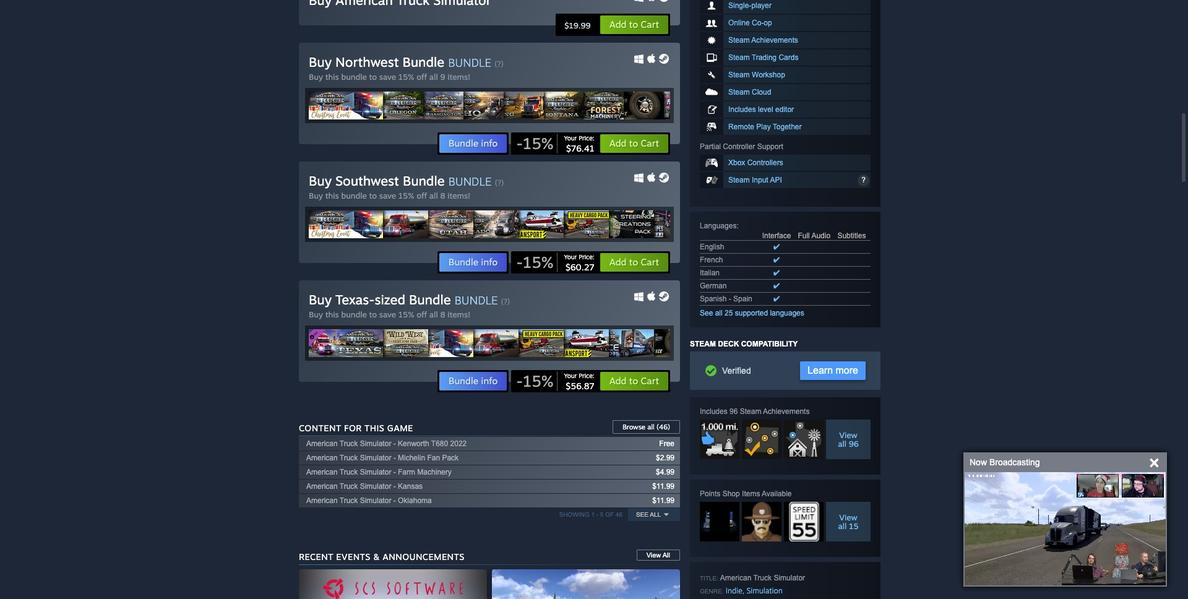 Task type: locate. For each thing, give the bounding box(es) containing it.
price: inside your price: $60.27
[[579, 253, 595, 261]]

trading
[[752, 53, 777, 62]]

3 add from the top
[[610, 257, 627, 268]]

bundle for texas-
[[341, 310, 367, 320]]

buy this bundle to save 15% off all 8 items! down buy southwest bundle bundle (?)
[[309, 191, 471, 201]]

showing
[[560, 512, 590, 518]]

1 save from the top
[[379, 72, 396, 82]]

2 vertical spatial bundle info link
[[439, 372, 508, 392]]

-15% left your price: $76.41
[[516, 134, 554, 153]]

2 buy this bundle to save 15% off all 8 items! from the top
[[309, 310, 471, 320]]

price: for buy texas-sized bundle
[[579, 372, 595, 380]]

1 off from the top
[[417, 72, 427, 82]]

1 vertical spatial this
[[325, 191, 339, 201]]

american truck simulator - kenworth t680 2022
[[306, 440, 467, 449]]

1 vertical spatial off
[[417, 191, 427, 201]]

the centennial state image
[[742, 420, 782, 460]]

achievements up farm away image
[[763, 408, 810, 416]]

:doublenickels: image
[[784, 502, 824, 542]]

2 vertical spatial items!
[[448, 310, 471, 320]]

(?) inside buy southwest bundle bundle (?)
[[495, 179, 504, 188]]

bundle
[[341, 72, 367, 82], [341, 191, 367, 201], [341, 310, 367, 320]]

off left 9
[[417, 72, 427, 82]]

2 price: from the top
[[579, 253, 595, 261]]

your inside your price: $56.87
[[564, 372, 577, 380]]

off for buy texas-sized bundle
[[417, 310, 427, 320]]

steam workshop link
[[700, 67, 871, 83]]

add for buy southwest bundle
[[610, 257, 627, 268]]

1 vertical spatial bundle info link
[[439, 253, 508, 273]]

all inside view all 15
[[839, 522, 847, 531]]

buy this bundle to save 15% off all 9 items!
[[309, 72, 471, 82]]

your up $76.41
[[564, 135, 577, 142]]

-15% for buy northwest bundle
[[516, 134, 554, 153]]

your for buy southwest bundle
[[564, 253, 577, 261]]

1 vertical spatial bundle
[[449, 175, 492, 188]]

play
[[757, 123, 771, 132]]

french
[[700, 256, 723, 265]]

southwest
[[336, 173, 399, 189]]

2 vertical spatial -15%
[[516, 372, 554, 391]]

96 right farm away image
[[849, 439, 859, 449]]

all down "buy texas-sized bundle bundle (?)"
[[430, 310, 438, 320]]

spanish
[[700, 295, 727, 304]]

view all 96
[[838, 431, 859, 449]]

1 your from the top
[[564, 135, 577, 142]]

0 horizontal spatial see
[[636, 512, 649, 518]]

simulator
[[360, 440, 392, 449], [360, 454, 392, 463], [360, 468, 392, 477], [360, 483, 392, 491], [360, 497, 392, 505], [774, 574, 806, 583]]

1 vertical spatial items!
[[448, 191, 471, 201]]

steam down xbox
[[729, 176, 750, 185]]

steam for steam cloud
[[729, 88, 750, 97]]

3 off from the top
[[417, 310, 427, 320]]

2 vertical spatial off
[[417, 310, 427, 320]]

0 vertical spatial bundle
[[448, 56, 492, 70]]

1 bundle info from the top
[[449, 138, 498, 149]]

view all link
[[637, 550, 680, 561]]

your inside your price: $60.27
[[564, 253, 577, 261]]

items! down "buy texas-sized bundle bundle (?)"
[[448, 310, 471, 320]]

save down buy northwest bundle bundle (?)
[[379, 72, 396, 82]]

steam inside the steam achievements link
[[729, 36, 750, 45]]

1 horizontal spatial 96
[[849, 439, 859, 449]]

cart for buy southwest bundle
[[641, 257, 659, 268]]

1 vertical spatial your
[[564, 253, 577, 261]]

0 vertical spatial bundle
[[341, 72, 367, 82]]

2 save from the top
[[379, 191, 396, 201]]

steam down online
[[729, 36, 750, 45]]

2 cart from the top
[[641, 138, 659, 149]]

simulator down american truck simulator - farm machinery at the left bottom
[[360, 483, 392, 491]]

steam up steam workshop
[[729, 53, 750, 62]]

includes for includes level editor
[[729, 105, 756, 114]]

this down texas-
[[325, 310, 339, 320]]

8 down buy southwest bundle bundle (?)
[[440, 191, 446, 201]]

learn more link
[[801, 362, 866, 380]]

1 buy this bundle to save 15% off all 8 items! from the top
[[309, 191, 471, 201]]

1 this from the top
[[325, 72, 339, 82]]

full
[[798, 232, 810, 240]]

truck for american truck simulator - kansas
[[340, 483, 358, 491]]

2 add from the top
[[610, 138, 627, 149]]

off down "buy texas-sized bundle bundle (?)"
[[417, 310, 427, 320]]

0 vertical spatial all
[[650, 512, 661, 518]]

price: inside your price: $76.41
[[579, 135, 595, 142]]

all left 15
[[839, 522, 847, 531]]

add to cart link
[[600, 15, 669, 35], [600, 134, 669, 154], [600, 253, 669, 273], [600, 372, 669, 392]]

0 vertical spatial your
[[564, 135, 577, 142]]

1 8 from the top
[[440, 191, 446, 201]]

to right $19.99
[[630, 19, 638, 31]]

all for view all
[[663, 552, 671, 559]]

cards
[[779, 53, 799, 62]]

now broadcasting
[[970, 458, 1041, 467]]

bundle for buy southwest bundle
[[449, 175, 492, 188]]

price: for buy southwest bundle
[[579, 253, 595, 261]]

$11.99 down $4.99
[[653, 483, 675, 491]]

2 items! from the top
[[448, 191, 471, 201]]

1 vertical spatial includes
[[700, 408, 728, 416]]

price: up $76.41
[[579, 135, 595, 142]]

- left your price: $56.87
[[516, 372, 523, 391]]

items! down buy southwest bundle bundle (?)
[[448, 191, 471, 201]]

this
[[325, 72, 339, 82], [325, 191, 339, 201], [325, 310, 339, 320]]

all left 9
[[430, 72, 438, 82]]

simulation link
[[747, 587, 783, 596]]

bundle down the southwest
[[341, 191, 367, 201]]

this down northwest
[[325, 72, 339, 82]]

✔ for english
[[774, 243, 780, 252]]

0 vertical spatial (?)
[[495, 60, 504, 69]]

1 vertical spatial bundle info
[[449, 257, 498, 268]]

view
[[840, 431, 858, 440], [840, 513, 858, 523], [647, 552, 661, 559]]

see
[[700, 309, 713, 318], [636, 512, 649, 518]]

2 vertical spatial bundle
[[341, 310, 367, 320]]

1 items! from the top
[[448, 72, 471, 82]]

1 horizontal spatial includes
[[729, 105, 756, 114]]

3 -15% from the top
[[516, 372, 554, 391]]

2 bundle info link from the top
[[439, 253, 508, 273]]

5
[[600, 512, 604, 518]]

all right farm away image
[[838, 439, 847, 449]]

4 buy from the top
[[309, 191, 323, 201]]

3 bundle info from the top
[[449, 375, 498, 387]]

subtitles
[[838, 232, 866, 240]]

add to cart right $19.99
[[610, 19, 659, 31]]

german
[[700, 282, 727, 291]]

view for 96
[[840, 431, 858, 440]]

points
[[700, 490, 721, 499]]

1 vertical spatial -15%
[[516, 253, 554, 272]]

simulator down "american truck simulator - kansas"
[[360, 497, 392, 505]]

8 for bundle
[[440, 191, 446, 201]]

0 vertical spatial items!
[[448, 72, 471, 82]]

1 vertical spatial 96
[[849, 439, 859, 449]]

1 vertical spatial buy this bundle to save 15% off all 8 items!
[[309, 310, 471, 320]]

add to cart right $76.41
[[610, 138, 659, 149]]

simulator up american truck simulator - farm machinery at the left bottom
[[360, 454, 392, 463]]

(?) inside buy northwest bundle bundle (?)
[[495, 60, 504, 69]]

steam for steam trading cards
[[729, 53, 750, 62]]

-15% left your price: $56.87
[[516, 372, 554, 391]]

view right :doublenickels: image
[[840, 513, 858, 523]]

michelin
[[398, 454, 425, 463]]

1 buy from the top
[[309, 54, 332, 70]]

steam for steam workshop
[[729, 71, 750, 79]]

includes up remote
[[729, 105, 756, 114]]

0 vertical spatial 8
[[440, 191, 446, 201]]

save down sized
[[379, 310, 396, 320]]

2 $11.99 from the top
[[653, 497, 675, 505]]

1 $11.99 from the top
[[653, 483, 675, 491]]

0 vertical spatial $11.99
[[653, 483, 675, 491]]

add to cart link for buy northwest bundle
[[600, 134, 669, 154]]

0 vertical spatial -15%
[[516, 134, 554, 153]]

american for american truck simulator - kenworth t680 2022
[[306, 440, 338, 449]]

1 info from the top
[[481, 138, 498, 149]]

buy this bundle to save 15% off all 8 items! down sized
[[309, 310, 471, 320]]

3 bundle info link from the top
[[439, 372, 508, 392]]

2 -15% from the top
[[516, 253, 554, 272]]

american inside title: american truck simulator genre: indie , simulation
[[720, 574, 752, 583]]

steam inside steam trading cards link
[[729, 53, 750, 62]]

add to cart for buy southwest bundle
[[610, 257, 659, 268]]

save for southwest
[[379, 191, 396, 201]]

$76.41
[[567, 143, 595, 154]]

remote play together link
[[700, 119, 871, 135]]

truck inside title: american truck simulator genre: indie , simulation
[[754, 574, 772, 583]]

2 vertical spatial (?)
[[501, 297, 510, 307]]

96 up heavy, but not bull in a china shop! image at the bottom right of the page
[[730, 408, 738, 416]]

add to cart up "browse"
[[610, 375, 659, 387]]

price: up $56.87
[[579, 372, 595, 380]]

items! right 9
[[448, 72, 471, 82]]

2 add to cart link from the top
[[600, 134, 669, 154]]

-15% for buy texas-sized bundle
[[516, 372, 554, 391]]

$11.99 up see all
[[653, 497, 675, 505]]

add to cart link right $76.41
[[600, 134, 669, 154]]

bundle for southwest
[[341, 191, 367, 201]]

0 horizontal spatial 96
[[730, 408, 738, 416]]

view right farm away image
[[840, 431, 858, 440]]

add to cart link up "browse"
[[600, 372, 669, 392]]

- left kansas
[[394, 483, 396, 491]]

✔ for italian
[[774, 269, 780, 278]]

4 add to cart link from the top
[[600, 372, 669, 392]]

off down buy southwest bundle bundle (?)
[[417, 191, 427, 201]]

2 8 from the top
[[440, 310, 446, 320]]

0 vertical spatial info
[[481, 138, 498, 149]]

american
[[306, 440, 338, 449], [306, 454, 338, 463], [306, 468, 338, 477], [306, 483, 338, 491], [306, 497, 338, 505], [720, 574, 752, 583]]

3 save from the top
[[379, 310, 396, 320]]

your inside your price: $76.41
[[564, 135, 577, 142]]

kansas
[[398, 483, 423, 491]]

this down the southwest
[[325, 191, 339, 201]]

0 vertical spatial 96
[[730, 408, 738, 416]]

1 vertical spatial $11.99
[[653, 497, 675, 505]]

0 horizontal spatial includes
[[700, 408, 728, 416]]

15% left your price: $60.27
[[523, 253, 554, 272]]

-
[[516, 134, 523, 153], [516, 253, 523, 272], [729, 295, 732, 304], [516, 372, 523, 391], [394, 440, 396, 449], [394, 454, 396, 463], [394, 468, 396, 477], [394, 483, 396, 491], [394, 497, 396, 505], [597, 512, 599, 518]]

northwest
[[336, 54, 399, 70]]

&
[[373, 552, 380, 562]]

2 this from the top
[[325, 191, 339, 201]]

view down see all
[[647, 552, 661, 559]]

this for texas-
[[325, 310, 339, 320]]

heavy, but not bull in a china shop! image
[[700, 420, 740, 460]]

0 vertical spatial includes
[[729, 105, 756, 114]]

add to cart link right $60.27
[[600, 253, 669, 273]]

recent events & announcements
[[299, 552, 465, 562]]

3 add to cart from the top
[[610, 257, 659, 268]]

2 vertical spatial this
[[325, 310, 339, 320]]

to right $76.41
[[630, 138, 638, 149]]

(?)
[[495, 60, 504, 69], [495, 179, 504, 188], [501, 297, 510, 307]]

simulator for oklahoma
[[360, 497, 392, 505]]

96 inside view all 96
[[849, 439, 859, 449]]

items! for buy southwest bundle
[[448, 191, 471, 201]]

1 bundle from the top
[[341, 72, 367, 82]]

3 cart from the top
[[641, 257, 659, 268]]

game
[[387, 423, 413, 434]]

price: inside your price: $56.87
[[579, 372, 595, 380]]

3 price: from the top
[[579, 372, 595, 380]]

add to cart right $60.27
[[610, 257, 659, 268]]

items
[[742, 490, 761, 499]]

-15% for buy southwest bundle
[[516, 253, 554, 272]]

2 add to cart from the top
[[610, 138, 659, 149]]

0 vertical spatial see
[[700, 309, 713, 318]]

partial controller support
[[700, 143, 784, 151]]

2 buy from the top
[[309, 72, 323, 82]]

buy this bundle to save 15% off all 8 items! for texas-
[[309, 310, 471, 320]]

audio
[[812, 232, 831, 240]]

steam input api
[[729, 176, 782, 185]]

bundle inside buy southwest bundle bundle (?)
[[449, 175, 492, 188]]

verified
[[723, 366, 751, 376]]

add to cart link for buy southwest bundle
[[600, 253, 669, 273]]

1 horizontal spatial all
[[663, 552, 671, 559]]

2 ✔ from the top
[[774, 256, 780, 265]]

add right $56.87
[[610, 375, 627, 387]]

1 vertical spatial price:
[[579, 253, 595, 261]]

simulator up american truck simulator - michelin fan pack
[[360, 440, 392, 449]]

3 this from the top
[[325, 310, 339, 320]]

3 your from the top
[[564, 372, 577, 380]]

to down sized
[[369, 310, 377, 320]]

simulator up simulation
[[774, 574, 806, 583]]

simulator down american truck simulator - michelin fan pack
[[360, 468, 392, 477]]

buy northwest bundle bundle (?)
[[309, 54, 504, 70]]

2 vertical spatial info
[[481, 375, 498, 387]]

15% down buy northwest bundle bundle (?)
[[399, 72, 414, 82]]

add right $60.27
[[610, 257, 627, 268]]

1 vertical spatial view
[[840, 513, 858, 523]]

bundle for buy northwest bundle
[[448, 56, 492, 70]]

2 bundle from the top
[[341, 191, 367, 201]]

15%
[[399, 72, 414, 82], [523, 134, 554, 153], [399, 191, 414, 201], [523, 253, 554, 272], [399, 310, 414, 320], [523, 372, 554, 391]]

all left 25
[[716, 309, 723, 318]]

bundle down northwest
[[341, 72, 367, 82]]

achievements down "op"
[[752, 36, 799, 45]]

your up $56.87
[[564, 372, 577, 380]]

bundle down texas-
[[341, 310, 367, 320]]

bundle info for buy southwest bundle
[[449, 257, 498, 268]]

1 horizontal spatial see
[[700, 309, 713, 318]]

0 vertical spatial buy this bundle to save 15% off all 8 items!
[[309, 191, 471, 201]]

1 vertical spatial see
[[636, 512, 649, 518]]

3 buy from the top
[[309, 173, 332, 189]]

input
[[752, 176, 769, 185]]

1 ✔ from the top
[[774, 243, 780, 252]]

remote
[[729, 123, 755, 132]]

1 vertical spatial bundle
[[341, 191, 367, 201]]

1 price: from the top
[[579, 135, 595, 142]]

3 bundle from the top
[[341, 310, 367, 320]]

your up $60.27
[[564, 253, 577, 261]]

american for american truck simulator - oklahoma
[[306, 497, 338, 505]]

title: american truck simulator genre: indie , simulation
[[700, 574, 806, 596]]

3 ✔ from the top
[[774, 269, 780, 278]]

1 bundle info link from the top
[[439, 134, 508, 154]]

off for buy southwest bundle
[[417, 191, 427, 201]]

3 info from the top
[[481, 375, 498, 387]]

0 vertical spatial save
[[379, 72, 396, 82]]

5 ✔ from the top
[[774, 295, 780, 304]]

2 vertical spatial save
[[379, 310, 396, 320]]

2 vertical spatial your
[[564, 372, 577, 380]]

-15% left your price: $60.27
[[516, 253, 554, 272]]

1 vertical spatial (?)
[[495, 179, 504, 188]]

0 vertical spatial price:
[[579, 135, 595, 142]]

includes 96 steam achievements
[[700, 408, 810, 416]]

achievements
[[752, 36, 799, 45], [763, 408, 810, 416]]

0 vertical spatial off
[[417, 72, 427, 82]]

0 vertical spatial bundle info link
[[439, 134, 508, 154]]

view inside view all 96
[[840, 431, 858, 440]]

price: up $60.27
[[579, 253, 595, 261]]

$11.99
[[653, 483, 675, 491], [653, 497, 675, 505]]

1 vertical spatial 8
[[440, 310, 446, 320]]

1 vertical spatial info
[[481, 257, 498, 268]]

compatibility
[[742, 340, 798, 349]]

steam left cloud
[[729, 88, 750, 97]]

free
[[660, 440, 675, 449]]

single-player link
[[700, 0, 871, 14]]

(?) for buy southwest bundle
[[495, 179, 504, 188]]

4 cart from the top
[[641, 375, 659, 387]]

add to cart link right $19.99
[[600, 15, 669, 35]]

content
[[299, 423, 342, 434]]

1 vertical spatial save
[[379, 191, 396, 201]]

to down the southwest
[[369, 191, 377, 201]]

support
[[758, 143, 784, 151]]

co-
[[752, 19, 764, 27]]

add right $76.41
[[610, 138, 627, 149]]

truck
[[340, 440, 358, 449], [340, 454, 358, 463], [340, 468, 358, 477], [340, 483, 358, 491], [340, 497, 358, 505], [754, 574, 772, 583]]

1 vertical spatial all
[[663, 552, 671, 559]]

1 -15% from the top
[[516, 134, 554, 153]]

view for 15
[[840, 513, 858, 523]]

american for american truck simulator - michelin fan pack
[[306, 454, 338, 463]]

0 vertical spatial achievements
[[752, 36, 799, 45]]

2 vertical spatial bundle info
[[449, 375, 498, 387]]

steam up the steam cloud
[[729, 71, 750, 79]]

player
[[752, 1, 772, 10]]

add right $19.99
[[610, 19, 627, 31]]

truck for american truck simulator - oklahoma
[[340, 497, 358, 505]]

3 add to cart link from the top
[[600, 253, 669, 273]]

2 vertical spatial bundle
[[455, 294, 498, 307]]

price: for buy northwest bundle
[[579, 135, 595, 142]]

includes up heavy, but not bull in a china shop! image at the bottom right of the page
[[700, 408, 728, 416]]

4 add from the top
[[610, 375, 627, 387]]

buy
[[309, 54, 332, 70], [309, 72, 323, 82], [309, 173, 332, 189], [309, 191, 323, 201], [309, 292, 332, 308], [309, 310, 323, 320]]

3 items! from the top
[[448, 310, 471, 320]]

steam trading cards
[[729, 53, 799, 62]]

0 vertical spatial view
[[840, 431, 858, 440]]

$56.87
[[566, 381, 595, 392]]

2 info from the top
[[481, 257, 498, 268]]

steam inside steam workshop link
[[729, 71, 750, 79]]

steam left deck in the bottom of the page
[[690, 340, 716, 349]]

save
[[379, 72, 396, 82], [379, 191, 396, 201], [379, 310, 396, 320]]

1 add from the top
[[610, 19, 627, 31]]

bundle info link
[[439, 134, 508, 154], [439, 253, 508, 273], [439, 372, 508, 392]]

- down american truck simulator - kenworth t680 2022
[[394, 454, 396, 463]]

0 vertical spatial this
[[325, 72, 339, 82]]

4 ✔ from the top
[[774, 282, 780, 291]]

8 down "buy texas-sized bundle bundle (?)"
[[440, 310, 446, 320]]

save down buy southwest bundle bundle (?)
[[379, 191, 396, 201]]

bundle
[[448, 56, 492, 70], [449, 175, 492, 188], [455, 294, 498, 307]]

$2.99
[[656, 454, 675, 463]]

bundle inside buy northwest bundle bundle (?)
[[448, 56, 492, 70]]

to down northwest
[[369, 72, 377, 82]]

see down spanish
[[700, 309, 713, 318]]

15% left your price: $76.41
[[523, 134, 554, 153]]

see right 46
[[636, 512, 649, 518]]

(?) for buy northwest bundle
[[495, 60, 504, 69]]

0 horizontal spatial all
[[650, 512, 661, 518]]

editor
[[776, 105, 794, 114]]

2 your from the top
[[564, 253, 577, 261]]

shop
[[723, 490, 740, 499]]

items! for buy northwest bundle
[[448, 72, 471, 82]]

2 vertical spatial price:
[[579, 372, 595, 380]]

view inside view all 15
[[840, 513, 858, 523]]

0 vertical spatial bundle info
[[449, 138, 498, 149]]

spanish - spain
[[700, 295, 753, 304]]

2 bundle info from the top
[[449, 257, 498, 268]]

2 off from the top
[[417, 191, 427, 201]]

bundle
[[403, 54, 445, 70], [449, 138, 479, 149], [403, 173, 445, 189], [449, 257, 479, 268], [409, 292, 451, 308], [449, 375, 479, 387]]

4 add to cart from the top
[[610, 375, 659, 387]]

steam inside steam cloud link
[[729, 88, 750, 97]]



Task type: vqa. For each thing, say whether or not it's contained in the screenshot.
All to the bottom
yes



Task type: describe. For each thing, give the bounding box(es) containing it.
$11.99 for american truck simulator - oklahoma
[[653, 497, 675, 505]]

1 add to cart from the top
[[610, 19, 659, 31]]

now broadcasting link
[[970, 456, 1041, 469]]

simulator inside title: american truck simulator genre: indie , simulation
[[774, 574, 806, 583]]

american truck simulator - michelin fan pack
[[306, 454, 459, 463]]

15% left your price: $56.87
[[523, 372, 554, 391]]

$60.27
[[566, 262, 595, 273]]

2022
[[450, 440, 467, 449]]

cart for buy northwest bundle
[[641, 138, 659, 149]]

american for american truck simulator - farm machinery
[[306, 468, 338, 477]]

to right $60.27
[[630, 257, 638, 268]]

bundle info link for buy texas-sized bundle
[[439, 372, 508, 392]]

truck for american truck simulator - kenworth t680 2022
[[340, 440, 358, 449]]

15% down "buy texas-sized bundle bundle (?)"
[[399, 310, 414, 320]]

info for buy texas-sized bundle
[[481, 375, 498, 387]]

see for see all 25 supported languages
[[700, 309, 713, 318]]

online
[[729, 19, 750, 27]]

buy texas-sized bundle bundle (?)
[[309, 292, 510, 308]]

recent
[[299, 552, 334, 562]]

add to cart for buy texas-sized bundle
[[610, 375, 659, 387]]

american truck simulator - kansas
[[306, 483, 423, 491]]

all for see all
[[650, 512, 661, 518]]

off for buy northwest bundle
[[417, 72, 427, 82]]

sized
[[375, 292, 406, 308]]

steam achievements link
[[700, 32, 871, 49]]

bundle info link for buy northwest bundle
[[439, 134, 508, 154]]

steam up the centennial state image
[[740, 408, 762, 416]]

truck for american truck simulator - michelin fan pack
[[340, 454, 358, 463]]

your price: $76.41
[[564, 135, 595, 154]]

op
[[764, 19, 773, 27]]

simulation
[[747, 587, 783, 596]]

all down buy southwest bundle bundle (?)
[[430, 191, 438, 201]]

this for southwest
[[325, 191, 339, 201]]

browse all (46)
[[623, 423, 671, 432]]

steam achievements
[[729, 36, 799, 45]]

includes level editor
[[729, 105, 794, 114]]

supported
[[735, 309, 768, 318]]

add for buy texas-sized bundle
[[610, 375, 627, 387]]

deck
[[718, 340, 739, 349]]

1 add to cart link from the top
[[600, 15, 669, 35]]

1 cart from the top
[[641, 19, 659, 31]]

add to cart link for buy texas-sized bundle
[[600, 372, 669, 392]]

8 for bundle
[[440, 310, 446, 320]]

add for buy northwest bundle
[[610, 138, 627, 149]]

controller
[[723, 143, 756, 151]]

languages :
[[700, 222, 739, 231]]

steam deck compatibility
[[690, 340, 798, 349]]

level
[[758, 105, 774, 114]]

bundle info link for buy southwest bundle
[[439, 253, 508, 273]]

all left (46)
[[648, 423, 655, 432]]

15% down buy southwest bundle bundle (?)
[[399, 191, 414, 201]]

content for this game
[[299, 423, 413, 434]]

together
[[773, 123, 802, 132]]

events
[[336, 552, 371, 562]]

2 vertical spatial view
[[647, 552, 661, 559]]

your for buy northwest bundle
[[564, 135, 577, 142]]

more
[[836, 366, 859, 376]]

texas-
[[336, 292, 375, 308]]

online co-op link
[[700, 15, 871, 31]]

see all 25 supported languages
[[700, 309, 805, 318]]

see all 25 supported languages link
[[700, 309, 805, 318]]

w900 image
[[700, 502, 740, 535]]

your for buy texas-sized bundle
[[564, 372, 577, 380]]

online co-op
[[729, 19, 773, 27]]

25
[[725, 309, 733, 318]]

see for see all
[[636, 512, 649, 518]]

:smokeybear: image
[[742, 502, 782, 542]]

fan
[[427, 454, 440, 463]]

- down game
[[394, 440, 396, 449]]

1
[[592, 512, 595, 518]]

remote play together
[[729, 123, 802, 132]]

this for northwest
[[325, 72, 339, 82]]

steam for steam achievements
[[729, 36, 750, 45]]

buy this bundle to save 15% off all 8 items! for southwest
[[309, 191, 471, 201]]

9
[[440, 72, 445, 82]]

✔ for german
[[774, 282, 780, 291]]

single-player
[[729, 1, 772, 10]]

steam for steam input api
[[729, 176, 750, 185]]

view all 15
[[839, 513, 859, 531]]

learn
[[808, 366, 833, 376]]

partial
[[700, 143, 721, 151]]

your price: $60.27
[[564, 253, 595, 273]]

cart for buy texas-sized bundle
[[641, 375, 659, 387]]

15
[[849, 522, 859, 531]]

indie
[[726, 587, 743, 596]]

buy southwest bundle bundle (?)
[[309, 173, 504, 189]]

save for texas-
[[379, 310, 396, 320]]

46
[[616, 512, 623, 518]]

5 buy from the top
[[309, 292, 332, 308]]

t680
[[431, 440, 448, 449]]

$11.99 for american truck simulator - kansas
[[653, 483, 675, 491]]

kenworth
[[398, 440, 430, 449]]

bundle for northwest
[[341, 72, 367, 82]]

items! for buy texas-sized bundle
[[448, 310, 471, 320]]

steam cloud
[[729, 88, 772, 97]]

to up "browse"
[[630, 375, 638, 387]]

cloud
[[752, 88, 772, 97]]

farm away image
[[784, 420, 824, 460]]

✔ for french
[[774, 256, 780, 265]]

simulator for kansas
[[360, 483, 392, 491]]

oklahoma
[[398, 497, 432, 505]]

genre:
[[700, 588, 724, 595]]

full audio
[[798, 232, 831, 240]]

steam workshop
[[729, 71, 786, 79]]

xbox controllers link
[[700, 155, 871, 171]]

(46)
[[657, 423, 671, 432]]

announcements
[[383, 552, 465, 562]]

languages
[[700, 222, 737, 231]]

bundle info for buy northwest bundle
[[449, 138, 498, 149]]

languages
[[770, 309, 805, 318]]

pack
[[442, 454, 459, 463]]

,
[[743, 587, 745, 596]]

browse
[[623, 423, 646, 432]]

xbox
[[729, 159, 746, 167]]

now
[[970, 458, 988, 467]]

- right 1
[[597, 512, 599, 518]]

api
[[770, 176, 782, 185]]

save for northwest
[[379, 72, 396, 82]]

- left oklahoma
[[394, 497, 396, 505]]

steam for steam deck compatibility
[[690, 340, 716, 349]]

✔ for spanish - spain
[[774, 295, 780, 304]]

controllers
[[748, 159, 784, 167]]

includes for includes 96 steam achievements
[[700, 408, 728, 416]]

info for buy northwest bundle
[[481, 138, 498, 149]]

simulator for farm
[[360, 468, 392, 477]]

- left your price: $60.27
[[516, 253, 523, 272]]

bundle inside "buy texas-sized bundle bundle (?)"
[[455, 294, 498, 307]]

- left farm
[[394, 468, 396, 477]]

- left your price: $76.41
[[516, 134, 523, 153]]

simulator for kenworth
[[360, 440, 392, 449]]

all inside view all 96
[[838, 439, 847, 449]]

machinery
[[418, 468, 452, 477]]

american for american truck simulator - kansas
[[306, 483, 338, 491]]

italian
[[700, 269, 720, 278]]

add to cart for buy northwest bundle
[[610, 138, 659, 149]]

1 vertical spatial achievements
[[763, 408, 810, 416]]

simulator for michelin
[[360, 454, 392, 463]]

- left spain
[[729, 295, 732, 304]]

steam cloud link
[[700, 84, 871, 101]]

bundle info for buy texas-sized bundle
[[449, 375, 498, 387]]

this
[[365, 423, 385, 434]]

see all
[[636, 512, 661, 518]]

(?) inside "buy texas-sized bundle bundle (?)"
[[501, 297, 510, 307]]

?
[[862, 176, 866, 185]]

6 buy from the top
[[309, 310, 323, 320]]

info for buy southwest bundle
[[481, 257, 498, 268]]

truck for american truck simulator - farm machinery
[[340, 468, 358, 477]]

of
[[606, 512, 614, 518]]

single-
[[729, 1, 752, 10]]

available
[[762, 490, 792, 499]]

$4.99
[[656, 468, 675, 477]]



